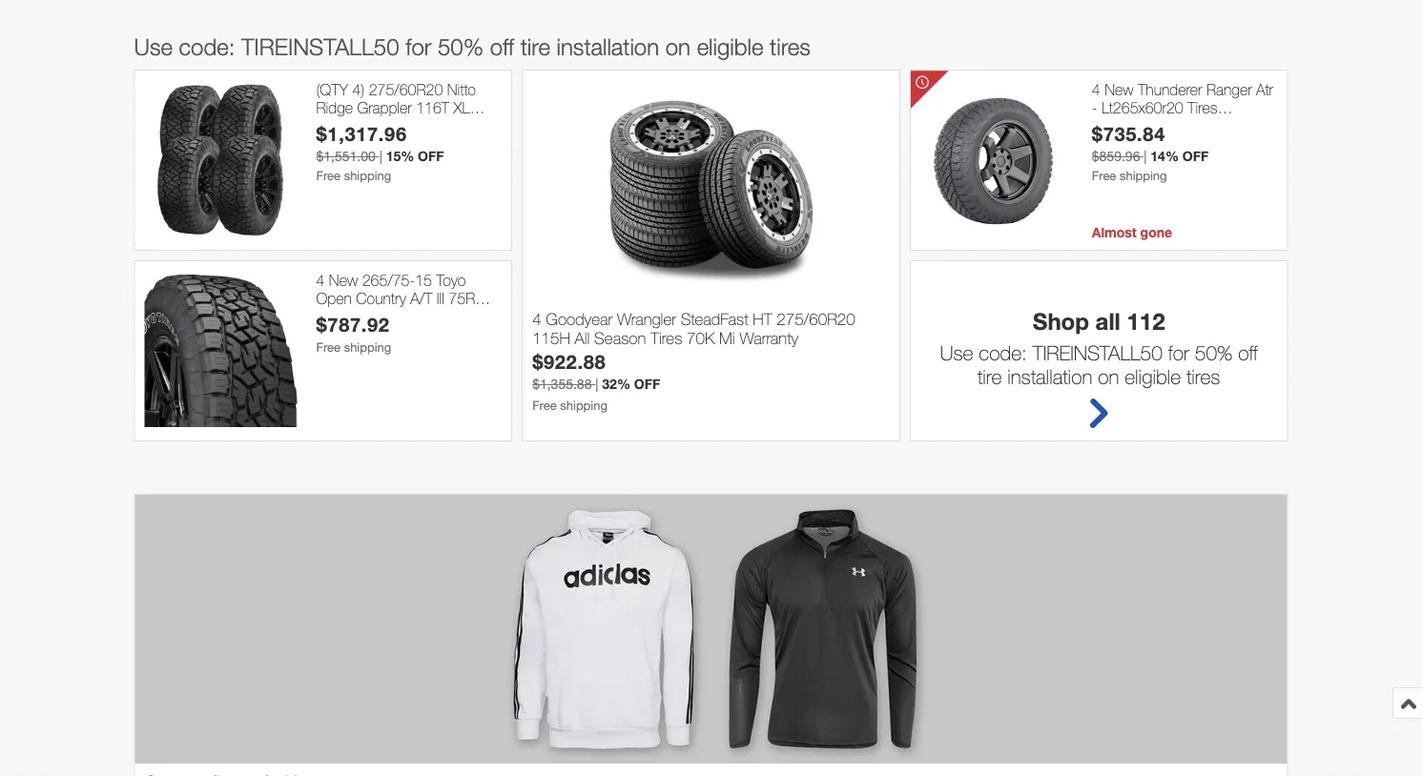 Task type: locate. For each thing, give the bounding box(es) containing it.
on
[[665, 33, 691, 59], [1098, 365, 1119, 388]]

| left 14%
[[1144, 149, 1147, 164]]

0 horizontal spatial 4
[[316, 271, 325, 289]]

1 horizontal spatial on
[[1098, 365, 1119, 388]]

0 horizontal spatial 50%
[[438, 33, 484, 59]]

shipping inside 4 goodyear wrangler steadfast ht 275/60r20 115h all season tires 70k mi warranty $922.88 $1,355.88 | 32% off free shipping
[[560, 398, 607, 413]]

shop
[[1033, 307, 1089, 334]]

75r
[[449, 289, 475, 307]]

115h
[[532, 328, 570, 348]]

1 vertical spatial new
[[329, 271, 358, 289]]

1 vertical spatial eligible
[[1125, 365, 1181, 388]]

free inside $1,317.96 $1,551.00 | 15% off free shipping
[[316, 169, 341, 183]]

new inside 4 new thunderer ranger atr - lt265x60r20 tires 2656020 265 60 20
[[1105, 80, 1134, 98]]

ridge
[[316, 98, 353, 116]]

shipping down 14%
[[1120, 169, 1167, 183]]

0 horizontal spatial tires
[[770, 33, 810, 59]]

code: inside shop all 112 use code: tireinstall50 for 50% off tire installation on eligible tires
[[979, 340, 1027, 364]]

shipping
[[344, 169, 391, 183], [1120, 169, 1167, 183], [344, 340, 391, 355], [560, 398, 607, 413]]

on inside shop all 112 use code: tireinstall50 for 50% off tire installation on eligible tires
[[1098, 365, 1119, 388]]

$787.92 free shipping
[[316, 313, 391, 355]]

-
[[1092, 98, 1097, 116]]

new for $787.92
[[329, 271, 358, 289]]

tires inside shop all 112 use code: tireinstall50 for 50% off tire installation on eligible tires
[[1186, 365, 1220, 388]]

0 vertical spatial eligible
[[697, 33, 763, 59]]

1 horizontal spatial tire
[[977, 365, 1002, 388]]

1 horizontal spatial new
[[1105, 80, 1134, 98]]

4 inside 4 new thunderer ranger atr - lt265x60r20 tires 2656020 265 60 20
[[1092, 80, 1100, 98]]

4 inside 4 goodyear wrangler steadfast ht 275/60r20 115h all season tires 70k mi warranty $922.88 $1,355.88 | 32% off free shipping
[[532, 309, 541, 328]]

0 horizontal spatial for
[[406, 33, 431, 59]]

4 up 115h
[[532, 309, 541, 328]]

thunderer
[[1138, 80, 1202, 98]]

ht
[[753, 309, 772, 328]]

shipping down the $787.92 at the top left of page
[[344, 340, 391, 355]]

$859.96
[[1092, 149, 1140, 164]]

50%
[[438, 33, 484, 59], [1195, 340, 1233, 364]]

toyo
[[436, 271, 466, 289]]

use
[[134, 33, 173, 59], [940, 340, 973, 364]]

14%
[[1151, 149, 1179, 164]]

for
[[406, 33, 431, 59], [1168, 340, 1189, 364]]

0 horizontal spatial use
[[134, 33, 173, 59]]

50% inside shop all 112 use code: tireinstall50 for 50% off tire installation on eligible tires
[[1195, 340, 1233, 364]]

wrangler
[[617, 309, 676, 328]]

1 vertical spatial for
[[1168, 340, 1189, 364]]

0 horizontal spatial |
[[379, 149, 382, 164]]

$1,551.00
[[316, 149, 376, 164]]

20
[[1206, 117, 1223, 135]]

0 vertical spatial code:
[[179, 33, 235, 59]]

free down $1,551.00
[[316, 169, 341, 183]]

0 vertical spatial use
[[134, 33, 173, 59]]

season
[[594, 328, 646, 348]]

2 horizontal spatial |
[[1144, 149, 1147, 164]]

tires down country on the left top
[[347, 307, 377, 325]]

1 horizontal spatial 4
[[532, 309, 541, 328]]

new inside 4 new 265/75-15 toyo open country a/t iii 75r r15 tires 88596
[[329, 271, 358, 289]]

new
[[1105, 80, 1134, 98], [329, 271, 358, 289]]

free down $859.96
[[1092, 169, 1116, 183]]

15%
[[386, 149, 414, 164]]

1 horizontal spatial for
[[1168, 340, 1189, 364]]

275/60r20 up grappler at left
[[369, 80, 443, 98]]

4 inside 4 new 265/75-15 toyo open country a/t iii 75r r15 tires 88596
[[316, 271, 325, 289]]

4 new thunderer ranger atr - lt265x60r20 tires 2656020 265 60 20 link
[[1092, 80, 1278, 135]]

| inside $1,317.96 $1,551.00 | 15% off free shipping
[[379, 149, 382, 164]]

1 horizontal spatial tires
[[1186, 365, 1220, 388]]

| left 32%
[[595, 376, 598, 392]]

tireinstall50 inside shop all 112 use code: tireinstall50 for 50% off tire installation on eligible tires
[[1033, 340, 1163, 364]]

2 vertical spatial 4
[[532, 309, 541, 328]]

off inside $735.84 $859.96 | 14% off free shipping
[[1182, 149, 1209, 164]]

1 horizontal spatial |
[[595, 376, 598, 392]]

a/t
[[410, 289, 432, 307]]

1 vertical spatial 50%
[[1195, 340, 1233, 364]]

1 horizontal spatial tireinstall50
[[1033, 340, 1163, 364]]

shipping down $1,355.88
[[560, 398, 607, 413]]

tires
[[1188, 98, 1218, 116], [386, 117, 415, 135], [347, 307, 377, 325], [650, 328, 682, 348]]

0 horizontal spatial tireinstall50
[[241, 33, 399, 59]]

0 horizontal spatial 275/60r20
[[369, 80, 443, 98]]

| left 15%
[[379, 149, 382, 164]]

1 vertical spatial on
[[1098, 365, 1119, 388]]

1 horizontal spatial 275/60r20
[[777, 309, 855, 328]]

free down $1,355.88
[[532, 398, 557, 413]]

0 vertical spatial 4
[[1092, 80, 1100, 98]]

shipping down $1,551.00
[[344, 169, 391, 183]]

4 for $735.84
[[1092, 80, 1100, 98]]

tire
[[520, 33, 550, 59], [977, 365, 1002, 388]]

116t
[[416, 98, 449, 116]]

0 vertical spatial installation
[[557, 33, 659, 59]]

0 horizontal spatial eligible
[[697, 33, 763, 59]]

2 horizontal spatial 4
[[1092, 80, 1100, 98]]

1 vertical spatial code:
[[979, 340, 1027, 364]]

1 horizontal spatial code:
[[979, 340, 1027, 364]]

1 horizontal spatial 50%
[[1195, 340, 1233, 364]]

88596
[[381, 307, 424, 325]]

tires
[[770, 33, 810, 59], [1186, 365, 1220, 388]]

275/60r20
[[369, 80, 443, 98], [777, 309, 855, 328]]

0 vertical spatial tire
[[520, 33, 550, 59]]

free
[[316, 169, 341, 183], [1092, 169, 1116, 183], [316, 340, 341, 355], [532, 398, 557, 413]]

1 vertical spatial use
[[940, 340, 973, 364]]

xl
[[454, 98, 470, 116]]

new up open
[[329, 271, 358, 289]]

0 vertical spatial tires
[[770, 33, 810, 59]]

all
[[1096, 307, 1120, 334]]

1 vertical spatial tire
[[977, 365, 1002, 388]]

(qty
[[316, 80, 348, 98]]

4 up open
[[316, 271, 325, 289]]

new for $735.84
[[1105, 80, 1134, 98]]

$787.92
[[316, 313, 390, 336]]

(qty 4) 275/60r20 nitto ridge grappler 116t xl black wall tires link
[[316, 80, 502, 135]]

0 horizontal spatial installation
[[557, 33, 659, 59]]

70k
[[687, 328, 715, 348]]

1 horizontal spatial use
[[940, 340, 973, 364]]

0 horizontal spatial new
[[329, 271, 358, 289]]

new up lt265x60r20
[[1105, 80, 1134, 98]]

1 horizontal spatial installation
[[1007, 365, 1092, 388]]

0 vertical spatial on
[[665, 33, 691, 59]]

4 goodyear wrangler steadfast ht 275/60r20 115h all season tires 70k mi warranty $922.88 $1,355.88 | 32% off free shipping
[[532, 309, 855, 413]]

275/60r20 inside 4 goodyear wrangler steadfast ht 275/60r20 115h all season tires 70k mi warranty $922.88 $1,355.88 | 32% off free shipping
[[777, 309, 855, 328]]

shop all 112 use code: tireinstall50 for 50% off tire installation on eligible tires
[[940, 307, 1258, 388]]

off inside shop all 112 use code: tireinstall50 for 50% off tire installation on eligible tires
[[1238, 340, 1258, 364]]

off
[[490, 33, 514, 59], [418, 149, 444, 164], [1182, 149, 1209, 164], [1238, 340, 1258, 364], [634, 376, 660, 392]]

1 vertical spatial 275/60r20
[[777, 309, 855, 328]]

tires down grappler at left
[[386, 117, 415, 135]]

steadfast
[[681, 309, 748, 328]]

code:
[[179, 33, 235, 59], [979, 340, 1027, 364]]

| inside $735.84 $859.96 | 14% off free shipping
[[1144, 149, 1147, 164]]

4 new thunderer ranger atr - lt265x60r20 tires 2656020 265 60 20
[[1092, 80, 1273, 135]]

0 vertical spatial 275/60r20
[[369, 80, 443, 98]]

15
[[415, 271, 432, 289]]

$1,355.88
[[532, 376, 592, 392]]

eligible
[[697, 33, 763, 59], [1125, 365, 1181, 388]]

free down r15
[[316, 340, 341, 355]]

0 vertical spatial new
[[1105, 80, 1134, 98]]

shipping inside $1,317.96 $1,551.00 | 15% off free shipping
[[344, 169, 391, 183]]

1 vertical spatial installation
[[1007, 365, 1092, 388]]

tireinstall50 up the (qty
[[241, 33, 399, 59]]

installation
[[557, 33, 659, 59], [1007, 365, 1092, 388]]

tire inside shop all 112 use code: tireinstall50 for 50% off tire installation on eligible tires
[[977, 365, 1002, 388]]

1 horizontal spatial eligible
[[1125, 365, 1181, 388]]

tires up 60
[[1188, 98, 1218, 116]]

tires inside 4 new 265/75-15 toyo open country a/t iii 75r r15 tires 88596
[[347, 307, 377, 325]]

4 new 265/75-15 toyo open country a/t iii 75r r15 tires 88596 link
[[316, 271, 502, 325]]

4
[[1092, 80, 1100, 98], [316, 271, 325, 289], [532, 309, 541, 328]]

tireinstall50
[[241, 33, 399, 59], [1033, 340, 1163, 364]]

1 vertical spatial 4
[[316, 271, 325, 289]]

0 vertical spatial for
[[406, 33, 431, 59]]

| for $1,317.96
[[379, 149, 382, 164]]

|
[[379, 149, 382, 164], [1144, 149, 1147, 164], [595, 376, 598, 392]]

0 horizontal spatial code:
[[179, 33, 235, 59]]

275/60r20 up warranty
[[777, 309, 855, 328]]

use inside shop all 112 use code: tireinstall50 for 50% off tire installation on eligible tires
[[940, 340, 973, 364]]

almost gone
[[1092, 224, 1172, 240]]

wall
[[355, 117, 381, 135]]

1 vertical spatial tireinstall50
[[1033, 340, 1163, 364]]

tires inside 4 goodyear wrangler steadfast ht 275/60r20 115h all season tires 70k mi warranty $922.88 $1,355.88 | 32% off free shipping
[[650, 328, 682, 348]]

tireinstall50 down the all
[[1033, 340, 1163, 364]]

off inside $1,317.96 $1,551.00 | 15% off free shipping
[[418, 149, 444, 164]]

4 up -
[[1092, 80, 1100, 98]]

tires down wrangler
[[650, 328, 682, 348]]

eligible inside shop all 112 use code: tireinstall50 for 50% off tire installation on eligible tires
[[1125, 365, 1181, 388]]

1 vertical spatial tires
[[1186, 365, 1220, 388]]



Task type: vqa. For each thing, say whether or not it's contained in the screenshot.
'A/T'
yes



Task type: describe. For each thing, give the bounding box(es) containing it.
lt265x60r20
[[1102, 98, 1183, 116]]

warranty
[[740, 328, 798, 348]]

free inside 4 goodyear wrangler steadfast ht 275/60r20 115h all season tires 70k mi warranty $922.88 $1,355.88 | 32% off free shipping
[[532, 398, 557, 413]]

4)
[[352, 80, 365, 98]]

iii
[[437, 289, 444, 307]]

| inside 4 goodyear wrangler steadfast ht 275/60r20 115h all season tires 70k mi warranty $922.88 $1,355.88 | 32% off free shipping
[[595, 376, 598, 392]]

0 horizontal spatial tire
[[520, 33, 550, 59]]

| for $735.84
[[1144, 149, 1147, 164]]

use code: tireinstall50 for 50% off tire installation on eligible tires
[[134, 33, 810, 59]]

shipping inside $787.92 free shipping
[[344, 340, 391, 355]]

r15
[[316, 307, 343, 325]]

0 vertical spatial 50%
[[438, 33, 484, 59]]

ranger
[[1206, 80, 1252, 98]]

32%
[[602, 376, 630, 392]]

4 new 265/75-15 toyo open country a/t iii 75r r15 tires 88596
[[316, 271, 475, 325]]

country
[[356, 289, 406, 307]]

60
[[1185, 117, 1202, 135]]

black
[[316, 117, 351, 135]]

nitto
[[447, 80, 476, 98]]

grappler
[[357, 98, 412, 116]]

off inside 4 goodyear wrangler steadfast ht 275/60r20 115h all season tires 70k mi warranty $922.88 $1,355.88 | 32% off free shipping
[[634, 376, 660, 392]]

$1,317.96
[[316, 122, 407, 145]]

shipping inside $735.84 $859.96 | 14% off free shipping
[[1120, 169, 1167, 183]]

free inside $735.84 $859.96 | 14% off free shipping
[[1092, 169, 1116, 183]]

for inside shop all 112 use code: tireinstall50 for 50% off tire installation on eligible tires
[[1168, 340, 1189, 364]]

112
[[1127, 307, 1165, 334]]

2656020
[[1092, 117, 1151, 135]]

goodyear
[[546, 309, 613, 328]]

$1,317.96 $1,551.00 | 15% off free shipping
[[316, 122, 444, 183]]

0 vertical spatial tireinstall50
[[241, 33, 399, 59]]

0 horizontal spatial on
[[665, 33, 691, 59]]

(qty 4) 275/60r20 nitto ridge grappler 116t xl black wall tires
[[316, 80, 476, 135]]

mi
[[719, 328, 735, 348]]

4 for $787.92
[[316, 271, 325, 289]]

all
[[575, 328, 590, 348]]

open
[[316, 289, 352, 307]]

$735.84
[[1092, 122, 1166, 145]]

atr
[[1256, 80, 1273, 98]]

275/60r20 inside (qty 4) 275/60r20 nitto ridge grappler 116t xl black wall tires
[[369, 80, 443, 98]]

free inside $787.92 free shipping
[[316, 340, 341, 355]]

installation inside shop all 112 use code: tireinstall50 for 50% off tire installation on eligible tires
[[1007, 365, 1092, 388]]

$735.84 $859.96 | 14% off free shipping
[[1092, 122, 1209, 183]]

tires inside (qty 4) 275/60r20 nitto ridge grappler 116t xl black wall tires
[[386, 117, 415, 135]]

gone
[[1140, 224, 1172, 240]]

almost
[[1092, 224, 1137, 240]]

4 goodyear wrangler steadfast ht 275/60r20 115h all season tires 70k mi warranty link
[[532, 309, 890, 350]]

265
[[1156, 117, 1181, 135]]

$922.88
[[532, 350, 606, 373]]

265/75-
[[362, 271, 415, 289]]

tires inside 4 new thunderer ranger atr - lt265x60r20 tires 2656020 265 60 20
[[1188, 98, 1218, 116]]



